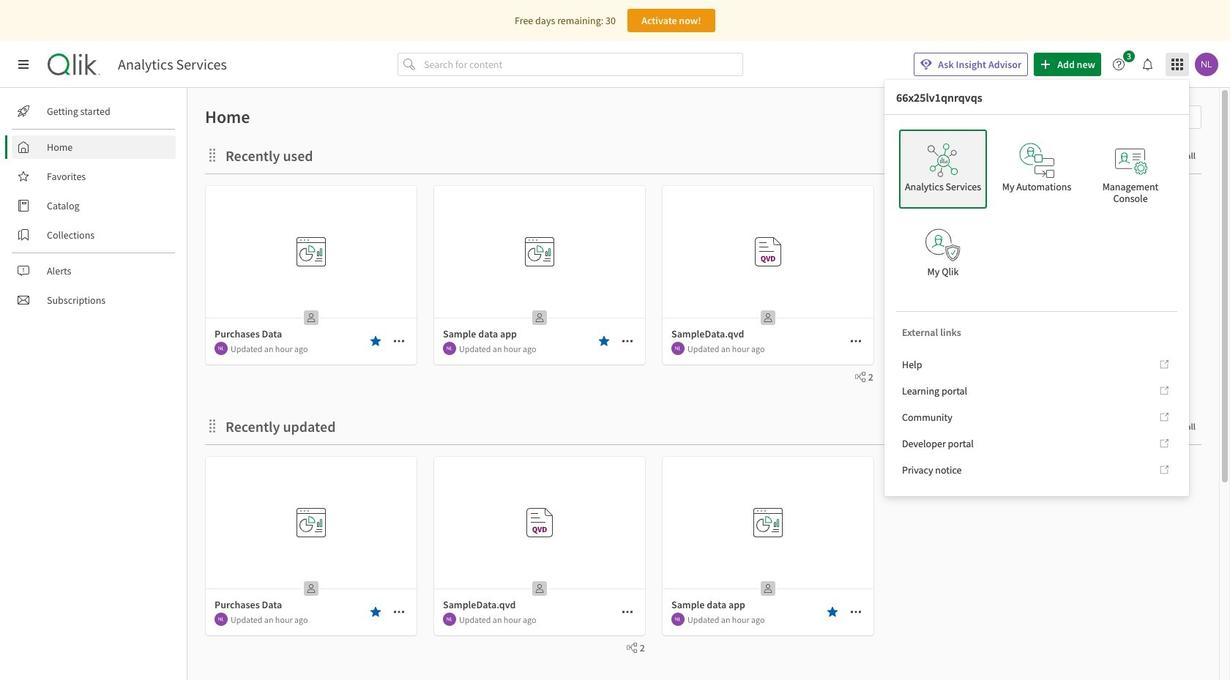 Task type: describe. For each thing, give the bounding box(es) containing it.
remove from favorites image for move collection image
[[370, 606, 381, 618]]

analytics services element
[[118, 56, 227, 73]]

move collection image
[[205, 418, 220, 433]]

remove from favorites image for move collection icon
[[370, 335, 381, 347]]

my automations image
[[1019, 143, 1054, 178]]

noah lott image
[[443, 342, 456, 355]]

remove from favorites image
[[598, 335, 610, 347]]



Task type: locate. For each thing, give the bounding box(es) containing it.
remove from favorites image
[[370, 335, 381, 347], [370, 606, 381, 618], [827, 606, 838, 618]]

main content
[[182, 88, 1230, 680]]

navigation pane element
[[0, 94, 187, 318]]

analytics services image
[[925, 143, 961, 178]]

close sidebar menu image
[[18, 59, 29, 70]]

management console image
[[1113, 143, 1148, 178]]

my qlik image
[[925, 228, 961, 263]]

noah lott element
[[215, 342, 228, 355], [443, 342, 456, 355], [671, 342, 685, 355], [215, 613, 228, 626], [443, 613, 456, 626], [671, 613, 685, 626]]

move collection image
[[205, 148, 220, 162]]

noah lott image
[[215, 342, 228, 355], [671, 342, 685, 355], [215, 613, 228, 626], [443, 613, 456, 626], [671, 613, 685, 626]]



Task type: vqa. For each thing, say whether or not it's contained in the screenshot.
third Noah Lott icon from the right
no



